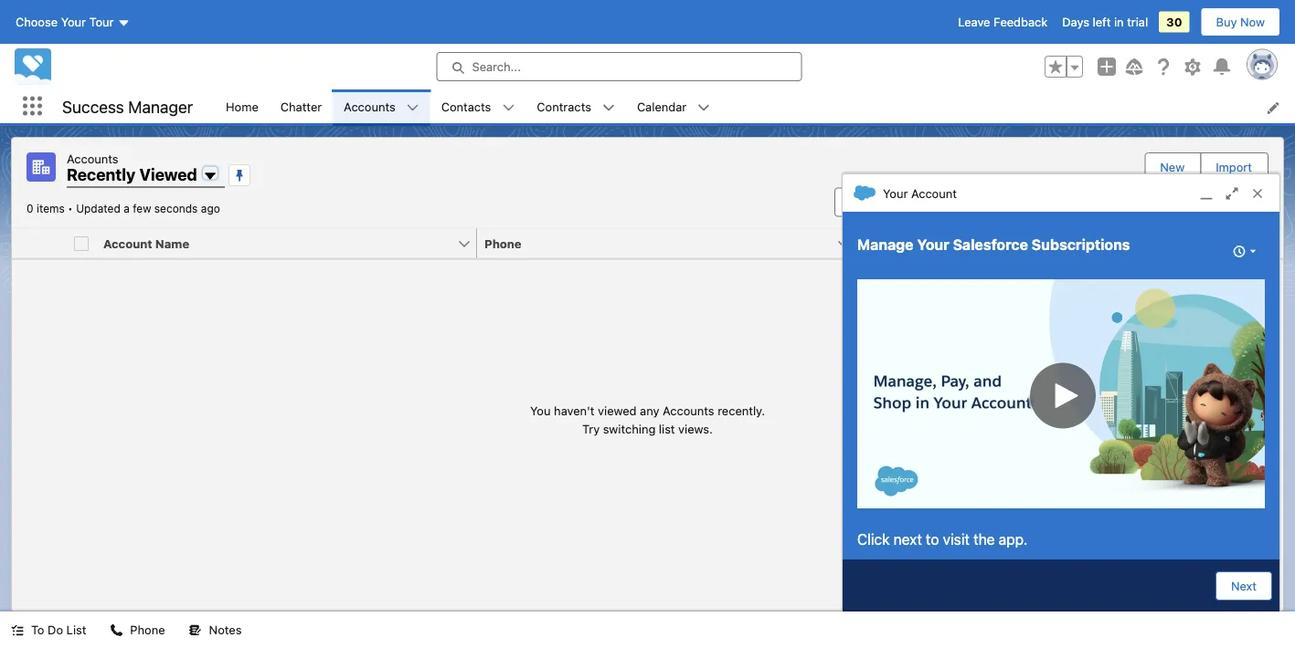 Task type: vqa. For each thing, say whether or not it's contained in the screenshot.
days left in trial
yes



Task type: locate. For each thing, give the bounding box(es) containing it.
action element
[[1236, 229, 1283, 259]]

1 vertical spatial your
[[883, 186, 908, 200]]

2 vertical spatial accounts
[[663, 404, 714, 418]]

visit
[[943, 531, 970, 549]]

text default image
[[406, 101, 419, 114], [502, 101, 515, 114], [698, 101, 710, 114], [854, 182, 876, 204], [11, 625, 24, 638], [110, 625, 123, 638], [189, 625, 202, 638]]

phone button inside phone element
[[477, 229, 836, 258]]

0 vertical spatial accounts
[[344, 99, 396, 113]]

viewed
[[139, 165, 197, 185]]

text default image left contacts link on the top
[[406, 101, 419, 114]]

2 horizontal spatial accounts
[[663, 404, 714, 418]]

recently
[[67, 165, 136, 185]]

text default image left "your account"
[[854, 182, 876, 204]]

select list display image
[[1101, 188, 1142, 217]]

account
[[911, 186, 957, 200], [103, 237, 152, 250], [864, 237, 913, 250]]

choose
[[16, 15, 58, 29]]

accounts inside the you haven't viewed any accounts recently. try switching list views.
[[663, 404, 714, 418]]

2 horizontal spatial your
[[917, 236, 949, 254]]

status
[[530, 402, 765, 438]]

next
[[894, 531, 922, 549]]

manager
[[128, 97, 193, 116]]

1 vertical spatial phone button
[[99, 612, 176, 649]]

account down a
[[103, 237, 152, 250]]

do
[[48, 624, 63, 638]]

haven't
[[554, 404, 595, 418]]

text default image inside notes button
[[189, 625, 202, 638]]

contracts link
[[526, 90, 602, 123]]

you
[[530, 404, 551, 418]]

choose your tour button
[[15, 7, 131, 37]]

click next to visit the app.
[[857, 531, 1028, 549]]

account for account owner alias
[[864, 237, 913, 250]]

text default image left the notes
[[189, 625, 202, 638]]

seconds
[[154, 202, 198, 215]]

your left the tour
[[61, 15, 86, 29]]

account inside button
[[864, 237, 913, 250]]

your for choose
[[61, 15, 86, 29]]

accounts up views.
[[663, 404, 714, 418]]

leave feedback
[[958, 15, 1048, 29]]

accounts list item
[[333, 90, 430, 123]]

text default image right "contacts" on the top left
[[502, 101, 515, 114]]

account owner alias
[[864, 237, 987, 250]]

0 vertical spatial phone
[[484, 237, 522, 250]]

accounts right chatter at the left of page
[[344, 99, 396, 113]]

Search Recently Viewed list view. search field
[[835, 188, 1054, 217]]

views.
[[678, 422, 713, 436]]

account name
[[103, 237, 189, 250]]

your
[[61, 15, 86, 29], [883, 186, 908, 200], [917, 236, 949, 254]]

salesforce
[[953, 236, 1028, 254]]

buy
[[1216, 15, 1237, 29]]

0 vertical spatial your
[[61, 15, 86, 29]]

None search field
[[835, 188, 1054, 217]]

updated
[[76, 202, 120, 215]]

calendar list item
[[626, 90, 721, 123]]

cell
[[67, 229, 96, 259]]

1 horizontal spatial phone
[[484, 237, 522, 250]]

search... button
[[436, 52, 802, 81]]

accounts
[[344, 99, 396, 113], [67, 152, 118, 165], [663, 404, 714, 418]]

0 horizontal spatial phone button
[[99, 612, 176, 649]]

few
[[133, 202, 151, 215]]

status inside 'recently viewed|accounts|list view' element
[[530, 402, 765, 438]]

list
[[659, 422, 675, 436]]

import button
[[1201, 154, 1267, 181]]

0 horizontal spatial your
[[61, 15, 86, 29]]

0 horizontal spatial accounts
[[67, 152, 118, 165]]

text default image
[[602, 101, 615, 114]]

left
[[1093, 15, 1111, 29]]

1 vertical spatial accounts
[[67, 152, 118, 165]]

0 horizontal spatial phone
[[130, 624, 165, 638]]

text default image right the calendar on the top
[[698, 101, 710, 114]]

1 horizontal spatial accounts
[[344, 99, 396, 113]]

new button
[[1146, 154, 1199, 181]]

leave
[[958, 15, 990, 29]]

group
[[1045, 56, 1083, 78]]

accounts up updated
[[67, 152, 118, 165]]

your account
[[883, 186, 957, 200]]

app.
[[999, 531, 1028, 549]]

manage
[[857, 236, 914, 254]]

account name button
[[96, 229, 457, 258]]

0 items • updated a few seconds ago
[[27, 202, 220, 215]]

success
[[62, 97, 124, 116]]

phone
[[484, 237, 522, 250], [130, 624, 165, 638]]

switching
[[603, 422, 656, 436]]

text default image inside to do list button
[[11, 625, 24, 638]]

buy now button
[[1201, 7, 1281, 37]]

text default image right list
[[110, 625, 123, 638]]

your up the 'manage'
[[883, 186, 908, 200]]

click
[[857, 531, 890, 549]]

30
[[1166, 15, 1182, 29]]

1 horizontal spatial phone button
[[477, 229, 836, 258]]

chatter link
[[269, 90, 333, 123]]

try
[[582, 422, 600, 436]]

cell inside 'recently viewed|accounts|list view' element
[[67, 229, 96, 259]]

in
[[1114, 15, 1124, 29]]

item number element
[[12, 229, 67, 259]]

text default image left to
[[11, 625, 24, 638]]

viewed
[[598, 404, 637, 418]]

account up owner
[[911, 186, 957, 200]]

account inside button
[[103, 237, 152, 250]]

list
[[215, 90, 1295, 123]]

text default image inside your account dialog
[[854, 182, 876, 204]]

notes
[[209, 624, 242, 638]]

subscriptions
[[1032, 236, 1130, 254]]

phone button
[[477, 229, 836, 258], [99, 612, 176, 649]]

0 vertical spatial phone button
[[477, 229, 836, 258]]

your inside choose your tour dropdown button
[[61, 15, 86, 29]]

to do list
[[31, 624, 86, 638]]

2 vertical spatial your
[[917, 236, 949, 254]]

account left owner
[[864, 237, 913, 250]]

days left in trial
[[1062, 15, 1148, 29]]

your left alias
[[917, 236, 949, 254]]

status containing you haven't viewed any accounts recently.
[[530, 402, 765, 438]]



Task type: describe. For each thing, give the bounding box(es) containing it.
search...
[[472, 60, 521, 74]]

alias
[[958, 237, 987, 250]]

contacts list item
[[430, 90, 526, 123]]

list view controls image
[[1058, 188, 1098, 217]]

success manager
[[62, 97, 193, 116]]

you haven't viewed any accounts recently. try switching list views.
[[530, 404, 765, 436]]

next button
[[1216, 572, 1272, 601]]

home
[[226, 99, 259, 113]]

ago
[[201, 202, 220, 215]]

list containing home
[[215, 90, 1295, 123]]

your for manage
[[917, 236, 949, 254]]

•
[[68, 202, 73, 215]]

contracts
[[537, 99, 591, 113]]

1 vertical spatial phone
[[130, 624, 165, 638]]

phone element
[[477, 229, 867, 259]]

recently.
[[718, 404, 765, 418]]

new
[[1160, 160, 1185, 174]]

name
[[155, 237, 189, 250]]

account name element
[[96, 229, 488, 259]]

any
[[640, 404, 659, 418]]

list
[[66, 624, 86, 638]]

contracts list item
[[526, 90, 626, 123]]

account inside dialog
[[911, 186, 957, 200]]

account owner alias button
[[856, 229, 1216, 258]]

accounts inside list item
[[344, 99, 396, 113]]

leave feedback link
[[958, 15, 1048, 29]]

to do list button
[[0, 612, 97, 649]]

to
[[31, 624, 44, 638]]

the
[[974, 531, 995, 549]]

action image
[[1236, 229, 1283, 258]]

tour
[[89, 15, 114, 29]]

days
[[1062, 15, 1090, 29]]

import
[[1216, 160, 1252, 174]]

your account dialog
[[842, 174, 1281, 612]]

item number image
[[12, 229, 67, 258]]

1 horizontal spatial your
[[883, 186, 908, 200]]

items
[[36, 202, 65, 215]]

account for account name
[[103, 237, 152, 250]]

chatter
[[280, 99, 322, 113]]

recently viewed|accounts|list view element
[[11, 137, 1284, 612]]

manage your salesforce subscriptions
[[857, 236, 1130, 254]]

home link
[[215, 90, 269, 123]]

0
[[27, 202, 33, 215]]

contacts link
[[430, 90, 502, 123]]

next
[[1231, 580, 1257, 594]]

recently viewed status
[[27, 202, 76, 215]]

none search field inside 'recently viewed|accounts|list view' element
[[835, 188, 1054, 217]]

text default image inside 'calendar' list item
[[698, 101, 710, 114]]

owner
[[916, 237, 955, 250]]

recently viewed
[[67, 165, 197, 185]]

account owner alias element
[[856, 229, 1247, 259]]

accounts link
[[333, 90, 406, 123]]

text default image inside accounts list item
[[406, 101, 419, 114]]

notes button
[[178, 612, 253, 649]]

text default image inside contacts list item
[[502, 101, 515, 114]]

choose your tour
[[16, 15, 114, 29]]

now
[[1240, 15, 1265, 29]]

trial
[[1127, 15, 1148, 29]]

to
[[926, 531, 939, 549]]

calendar
[[637, 99, 687, 113]]

feedback
[[994, 15, 1048, 29]]

buy now
[[1216, 15, 1265, 29]]

a
[[124, 202, 130, 215]]

calendar link
[[626, 90, 698, 123]]

phone inside 'recently viewed|accounts|list view' element
[[484, 237, 522, 250]]

contacts
[[441, 99, 491, 113]]



